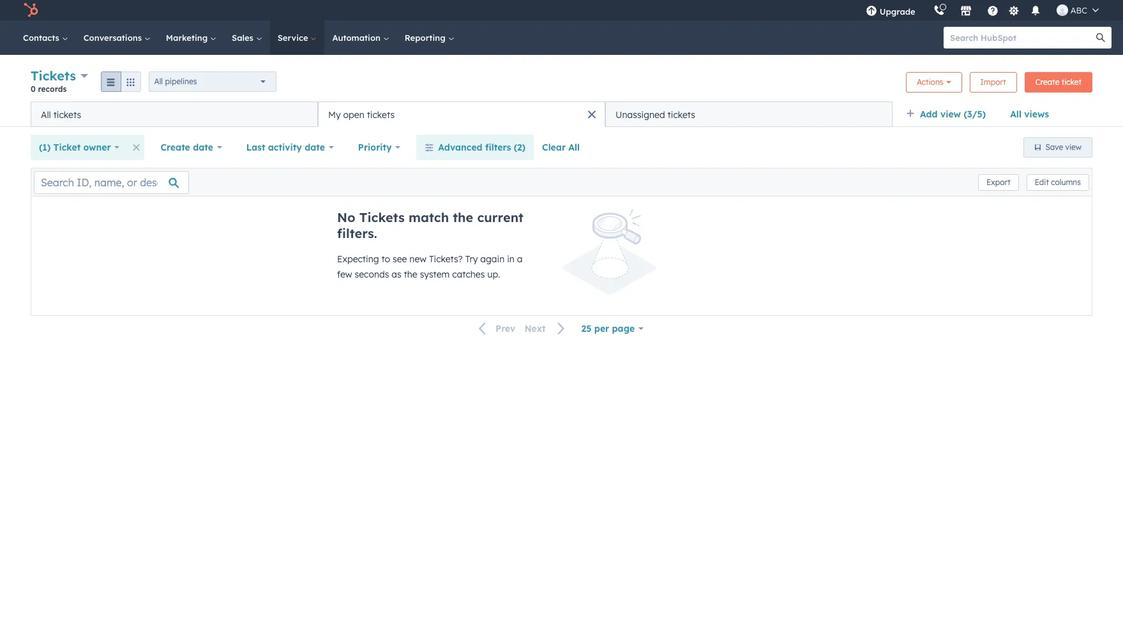 Task type: describe. For each thing, give the bounding box(es) containing it.
the inside no tickets match the current filters.
[[453, 210, 474, 226]]

again
[[481, 254, 505, 265]]

all views
[[1011, 109, 1050, 120]]

view for save
[[1066, 142, 1082, 152]]

records
[[38, 84, 67, 94]]

a
[[517, 254, 523, 265]]

export
[[987, 177, 1011, 187]]

abc
[[1071, 5, 1088, 15]]

tickets inside popup button
[[31, 68, 76, 84]]

export button
[[979, 174, 1020, 191]]

save view
[[1046, 142, 1082, 152]]

open
[[344, 109, 365, 120]]

clear all button
[[534, 135, 589, 160]]

my open tickets
[[328, 109, 395, 120]]

clear all
[[543, 142, 580, 153]]

all views link
[[1003, 102, 1058, 127]]

the inside expecting to see new tickets? try again in a few seconds as the system catches up.
[[404, 269, 418, 281]]

save
[[1046, 142, 1064, 152]]

owner
[[83, 142, 111, 153]]

automation
[[333, 33, 383, 43]]

advanced
[[439, 142, 483, 153]]

(3/5)
[[964, 109, 987, 120]]

contacts link
[[15, 20, 76, 55]]

settings image
[[1009, 5, 1021, 17]]

add
[[921, 109, 938, 120]]

expecting
[[337, 254, 379, 265]]

marketplaces button
[[953, 0, 980, 20]]

up.
[[488, 269, 501, 281]]

see
[[393, 254, 407, 265]]

reporting link
[[397, 20, 462, 55]]

current
[[478, 210, 524, 226]]

(2)
[[514, 142, 526, 153]]

1 date from the left
[[193, 142, 213, 153]]

25 per page button
[[574, 316, 652, 342]]

priority button
[[350, 135, 409, 160]]

all inside "button"
[[569, 142, 580, 153]]

all tickets
[[41, 109, 81, 120]]

ticket
[[1062, 77, 1082, 87]]

group inside tickets banner
[[101, 71, 141, 92]]

few
[[337, 269, 352, 281]]

notifications button
[[1025, 0, 1047, 20]]

clear
[[543, 142, 566, 153]]

25 per page
[[582, 323, 635, 335]]

help button
[[983, 0, 1004, 20]]

expecting to see new tickets? try again in a few seconds as the system catches up.
[[337, 254, 523, 281]]

marketing link
[[158, 20, 224, 55]]

my
[[328, 109, 341, 120]]

tickets?
[[429, 254, 463, 265]]

catches
[[453, 269, 485, 281]]

abc button
[[1050, 0, 1107, 20]]

hubspot link
[[15, 3, 48, 18]]

upgrade
[[880, 6, 916, 17]]

last activity date
[[246, 142, 325, 153]]

tickets button
[[31, 66, 88, 85]]

columns
[[1052, 177, 1082, 187]]

prev button
[[472, 321, 520, 338]]

conversations link
[[76, 20, 158, 55]]

filters.
[[337, 226, 377, 242]]

search image
[[1097, 33, 1106, 42]]

settings link
[[1007, 4, 1023, 17]]

Search ID, name, or description search field
[[34, 171, 189, 194]]

system
[[420, 269, 450, 281]]

all tickets button
[[31, 102, 318, 127]]

advanced filters (2) button
[[417, 135, 534, 160]]

(1) ticket owner button
[[31, 135, 128, 160]]



Task type: vqa. For each thing, say whether or not it's contained in the screenshot.
the Unassigned
yes



Task type: locate. For each thing, give the bounding box(es) containing it.
last
[[246, 142, 265, 153]]

tickets right no
[[360, 210, 405, 226]]

date
[[193, 142, 213, 153], [305, 142, 325, 153]]

1 tickets from the left
[[53, 109, 81, 120]]

ticket
[[53, 142, 81, 153]]

view inside add view (3/5) popup button
[[941, 109, 962, 120]]

create
[[1036, 77, 1060, 87], [161, 142, 190, 153]]

all
[[154, 76, 163, 86], [1011, 109, 1022, 120], [41, 109, 51, 120], [569, 142, 580, 153]]

tickets inside no tickets match the current filters.
[[360, 210, 405, 226]]

1 horizontal spatial view
[[1066, 142, 1082, 152]]

Search HubSpot search field
[[944, 27, 1101, 49]]

unassigned tickets
[[616, 109, 696, 120]]

next button
[[520, 321, 574, 338]]

all pipelines button
[[149, 71, 276, 92]]

import
[[981, 77, 1007, 87]]

all inside button
[[41, 109, 51, 120]]

next
[[525, 323, 546, 335]]

new
[[410, 254, 427, 265]]

create for create ticket
[[1036, 77, 1060, 87]]

to
[[382, 254, 390, 265]]

the right as at left top
[[404, 269, 418, 281]]

1 horizontal spatial tickets
[[367, 109, 395, 120]]

per
[[595, 323, 610, 335]]

unassigned
[[616, 109, 666, 120]]

tickets banner
[[31, 66, 1093, 102]]

all for all pipelines
[[154, 76, 163, 86]]

25
[[582, 323, 592, 335]]

tickets down records
[[53, 109, 81, 120]]

seconds
[[355, 269, 389, 281]]

no
[[337, 210, 356, 226]]

help image
[[988, 6, 999, 17]]

create ticket button
[[1025, 72, 1093, 92]]

calling icon button
[[929, 2, 951, 19]]

contacts
[[23, 33, 62, 43]]

(1) ticket owner
[[39, 142, 111, 153]]

my open tickets button
[[318, 102, 606, 127]]

no tickets match the current filters.
[[337, 210, 524, 242]]

edit
[[1036, 177, 1050, 187]]

view right add
[[941, 109, 962, 120]]

as
[[392, 269, 402, 281]]

3 tickets from the left
[[668, 109, 696, 120]]

0 horizontal spatial date
[[193, 142, 213, 153]]

try
[[466, 254, 478, 265]]

create inside popup button
[[161, 142, 190, 153]]

0 horizontal spatial create
[[161, 142, 190, 153]]

2 date from the left
[[305, 142, 325, 153]]

upgrade image
[[866, 6, 878, 17]]

menu containing abc
[[857, 0, 1109, 20]]

reporting
[[405, 33, 448, 43]]

tickets
[[31, 68, 76, 84], [360, 210, 405, 226]]

add view (3/5)
[[921, 109, 987, 120]]

advanced filters (2)
[[439, 142, 526, 153]]

prev
[[496, 323, 516, 335]]

view for add
[[941, 109, 962, 120]]

0 horizontal spatial the
[[404, 269, 418, 281]]

0 vertical spatial the
[[453, 210, 474, 226]]

tickets right open
[[367, 109, 395, 120]]

tickets right unassigned
[[668, 109, 696, 120]]

create inside button
[[1036, 77, 1060, 87]]

priority
[[358, 142, 392, 153]]

1 vertical spatial view
[[1066, 142, 1082, 152]]

create down all tickets button
[[161, 142, 190, 153]]

1 vertical spatial the
[[404, 269, 418, 281]]

(1)
[[39, 142, 51, 153]]

hubspot image
[[23, 3, 38, 18]]

all left 'pipelines'
[[154, 76, 163, 86]]

menu
[[857, 0, 1109, 20]]

view inside the save view button
[[1066, 142, 1082, 152]]

2 horizontal spatial tickets
[[668, 109, 696, 120]]

tickets up records
[[31, 68, 76, 84]]

last activity date button
[[238, 135, 342, 160]]

brad klo image
[[1057, 4, 1069, 16]]

all right clear
[[569, 142, 580, 153]]

notifications image
[[1031, 6, 1042, 17]]

service
[[278, 33, 311, 43]]

all inside 'popup button'
[[154, 76, 163, 86]]

create ticket
[[1036, 77, 1082, 87]]

service link
[[270, 20, 325, 55]]

pagination navigation
[[472, 321, 574, 338]]

filters
[[486, 142, 511, 153]]

tickets for all tickets
[[53, 109, 81, 120]]

create date button
[[152, 135, 230, 160]]

marketing
[[166, 33, 210, 43]]

automation link
[[325, 20, 397, 55]]

actions button
[[907, 72, 963, 92]]

in
[[507, 254, 515, 265]]

calling icon image
[[934, 5, 946, 17]]

all left views
[[1011, 109, 1022, 120]]

0 horizontal spatial tickets
[[31, 68, 76, 84]]

page
[[612, 323, 635, 335]]

1 vertical spatial tickets
[[360, 210, 405, 226]]

2 tickets from the left
[[367, 109, 395, 120]]

sales
[[232, 33, 256, 43]]

0 vertical spatial view
[[941, 109, 962, 120]]

the right match
[[453, 210, 474, 226]]

1 horizontal spatial the
[[453, 210, 474, 226]]

tickets for unassigned tickets
[[668, 109, 696, 120]]

date right activity
[[305, 142, 325, 153]]

edit columns button
[[1027, 174, 1090, 191]]

create left ticket
[[1036, 77, 1060, 87]]

view right save
[[1066, 142, 1082, 152]]

all for all views
[[1011, 109, 1022, 120]]

date down all tickets button
[[193, 142, 213, 153]]

all for all tickets
[[41, 109, 51, 120]]

0 horizontal spatial tickets
[[53, 109, 81, 120]]

all down 0 records
[[41, 109, 51, 120]]

0 horizontal spatial view
[[941, 109, 962, 120]]

0 vertical spatial tickets
[[31, 68, 76, 84]]

add view (3/5) button
[[898, 102, 1003, 127]]

edit columns
[[1036, 177, 1082, 187]]

import button
[[970, 72, 1018, 92]]

marketplaces image
[[961, 6, 972, 17]]

1 horizontal spatial date
[[305, 142, 325, 153]]

1 horizontal spatial create
[[1036, 77, 1060, 87]]

activity
[[268, 142, 302, 153]]

0 vertical spatial create
[[1036, 77, 1060, 87]]

actions
[[918, 77, 944, 87]]

view
[[941, 109, 962, 120], [1066, 142, 1082, 152]]

pipelines
[[165, 76, 197, 86]]

create date
[[161, 142, 213, 153]]

search button
[[1091, 27, 1112, 49]]

conversations
[[84, 33, 144, 43]]

group
[[101, 71, 141, 92]]

match
[[409, 210, 449, 226]]

0 records
[[31, 84, 67, 94]]

views
[[1025, 109, 1050, 120]]

1 vertical spatial create
[[161, 142, 190, 153]]

sales link
[[224, 20, 270, 55]]

create for create date
[[161, 142, 190, 153]]

save view button
[[1024, 137, 1093, 158]]

all pipelines
[[154, 76, 197, 86]]

the
[[453, 210, 474, 226], [404, 269, 418, 281]]

0
[[31, 84, 36, 94]]

1 horizontal spatial tickets
[[360, 210, 405, 226]]



